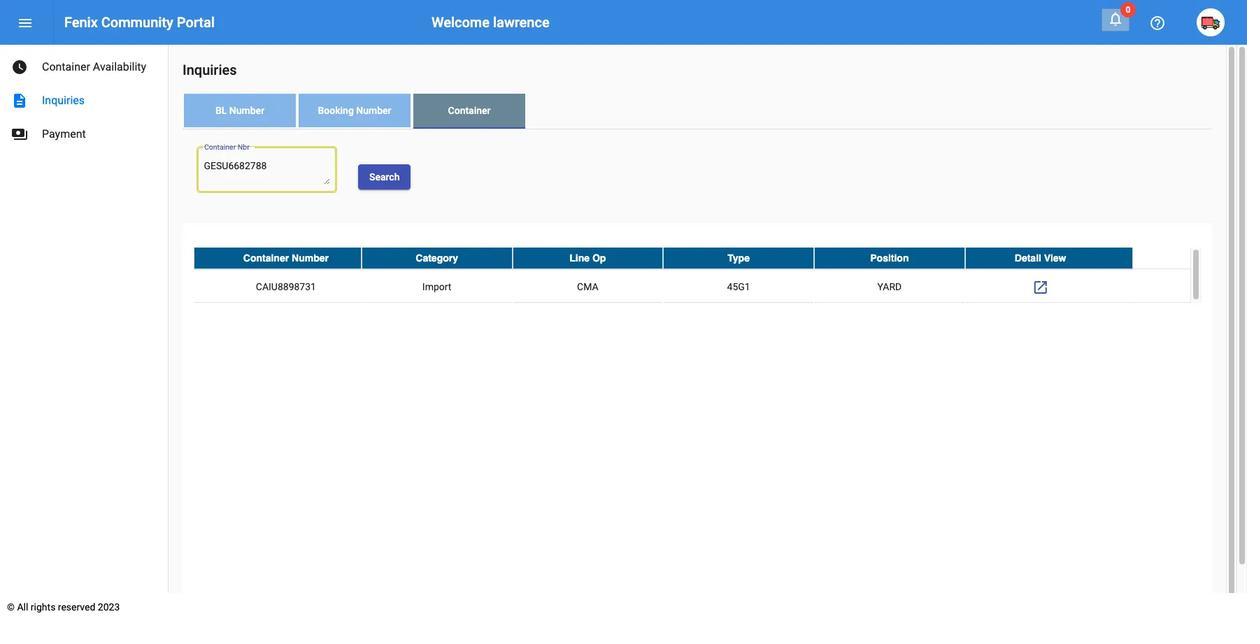 Task type: vqa. For each thing, say whether or not it's contained in the screenshot.


Task type: locate. For each thing, give the bounding box(es) containing it.
reserved
[[58, 602, 95, 613]]

2 vertical spatial container
[[243, 253, 289, 264]]

yard
[[878, 281, 902, 292]]

container number
[[243, 253, 329, 264]]

container inside navigation
[[42, 60, 90, 73]]

no color image
[[1108, 10, 1125, 27], [17, 15, 34, 32], [11, 59, 28, 76], [1033, 279, 1050, 296]]

open_in_new
[[1033, 279, 1050, 296]]

booking number
[[318, 105, 392, 116]]

container availability
[[42, 60, 146, 73]]

no color image left help_outline popup button
[[1108, 10, 1125, 27]]

help_outline button
[[1144, 8, 1172, 36]]

open_in_new grid
[[194, 248, 1202, 304]]

help_outline
[[1150, 15, 1167, 32]]

row containing container number
[[194, 248, 1191, 269]]

no color image up watch_later
[[17, 15, 34, 32]]

navigation
[[0, 45, 168, 151]]

1 vertical spatial no color image
[[11, 92, 28, 109]]

op
[[593, 253, 606, 264]]

0 horizontal spatial number
[[229, 105, 265, 116]]

0 vertical spatial container
[[42, 60, 90, 73]]

line op column header
[[513, 248, 664, 269]]

container
[[42, 60, 90, 73], [448, 105, 491, 116], [243, 253, 289, 264]]

booking
[[318, 105, 354, 116]]

no color image for notifications_none popup button
[[1108, 10, 1125, 27]]

menu
[[17, 15, 34, 32]]

no color image down detail view
[[1033, 279, 1050, 296]]

type column header
[[664, 248, 815, 269]]

no color image containing description
[[11, 92, 28, 109]]

2 horizontal spatial container
[[448, 105, 491, 116]]

no color image up description
[[11, 59, 28, 76]]

no color image containing menu
[[17, 15, 34, 32]]

None text field
[[204, 160, 330, 184]]

number right 'bl'
[[229, 105, 265, 116]]

no color image inside notifications_none popup button
[[1108, 10, 1125, 27]]

inquiries up 'bl'
[[183, 62, 237, 78]]

©
[[7, 602, 15, 613]]

no color image containing notifications_none
[[1108, 10, 1125, 27]]

© all rights reserved 2023
[[7, 602, 120, 613]]

rights
[[31, 602, 56, 613]]

detail
[[1015, 253, 1042, 264]]

number
[[229, 105, 265, 116], [356, 105, 392, 116], [292, 253, 329, 264]]

0 horizontal spatial container
[[42, 60, 90, 73]]

container inside column header
[[243, 253, 289, 264]]

cma
[[577, 281, 599, 292]]

number inside container number column header
[[292, 253, 329, 264]]

search button
[[358, 164, 411, 189]]

no color image containing payments
[[11, 126, 28, 143]]

fenix community portal
[[64, 14, 215, 31]]

no color image up payments
[[11, 92, 28, 109]]

no color image
[[1150, 15, 1167, 32], [11, 92, 28, 109], [11, 126, 28, 143]]

payments
[[11, 126, 28, 143]]

inquiries
[[183, 62, 237, 78], [42, 94, 85, 107]]

no color image down description
[[11, 126, 28, 143]]

row
[[194, 248, 1191, 269]]

welcome lawrence
[[432, 14, 550, 31]]

no color image containing watch_later
[[11, 59, 28, 76]]

line
[[570, 253, 590, 264]]

open_in_new button
[[1027, 273, 1055, 301]]

number up caiu8898731
[[292, 253, 329, 264]]

inquiries up payment
[[42, 94, 85, 107]]

no color image right notifications_none popup button
[[1150, 15, 1167, 32]]

number for booking number
[[356, 105, 392, 116]]

open_in_new row
[[194, 269, 1191, 304]]

0 vertical spatial no color image
[[1150, 15, 1167, 32]]

no color image inside open_in_new button
[[1033, 279, 1050, 296]]

no color image containing open_in_new
[[1033, 279, 1050, 296]]

0 horizontal spatial inquiries
[[42, 94, 85, 107]]

2 horizontal spatial number
[[356, 105, 392, 116]]

1 horizontal spatial number
[[292, 253, 329, 264]]

no color image containing help_outline
[[1150, 15, 1167, 32]]

number right booking on the top of the page
[[356, 105, 392, 116]]

no color image inside navigation
[[11, 59, 28, 76]]

2 vertical spatial no color image
[[11, 126, 28, 143]]

payment
[[42, 127, 86, 141]]

1 vertical spatial container
[[448, 105, 491, 116]]

row inside open_in_new grid
[[194, 248, 1191, 269]]

1 horizontal spatial inquiries
[[183, 62, 237, 78]]

no color image inside menu 'button'
[[17, 15, 34, 32]]

1 horizontal spatial container
[[243, 253, 289, 264]]



Task type: describe. For each thing, give the bounding box(es) containing it.
category column header
[[362, 248, 513, 269]]

45g1
[[728, 281, 751, 292]]

position column header
[[815, 248, 966, 269]]

container number column header
[[194, 248, 362, 269]]

position
[[871, 253, 909, 264]]

availability
[[93, 60, 146, 73]]

1 vertical spatial inquiries
[[42, 94, 85, 107]]

menu button
[[11, 8, 39, 36]]

description
[[11, 92, 28, 109]]

portal
[[177, 14, 215, 31]]

bl
[[216, 105, 227, 116]]

container for container availability
[[42, 60, 90, 73]]

search
[[370, 171, 400, 182]]

view
[[1045, 253, 1067, 264]]

community
[[101, 14, 173, 31]]

navigation containing watch_later
[[0, 45, 168, 151]]

welcome
[[432, 14, 490, 31]]

no color image for payment
[[11, 126, 28, 143]]

container for container
[[448, 105, 491, 116]]

bl number tab panel
[[183, 129, 1213, 616]]

bl number
[[216, 105, 265, 116]]

no color image inside help_outline popup button
[[1150, 15, 1167, 32]]

container for container number
[[243, 253, 289, 264]]

no color image for inquiries
[[11, 92, 28, 109]]

caiu8898731
[[256, 281, 316, 292]]

all
[[17, 602, 28, 613]]

line op
[[570, 253, 606, 264]]

type
[[728, 253, 750, 264]]

detail view
[[1015, 253, 1067, 264]]

no color image for menu 'button'
[[17, 15, 34, 32]]

booking number tab panel
[[183, 129, 1213, 616]]

category
[[416, 253, 458, 264]]

fenix
[[64, 14, 98, 31]]

notifications_none
[[1108, 10, 1125, 27]]

number for container number
[[292, 253, 329, 264]]

lawrence
[[493, 14, 550, 31]]

no color image for open_in_new button
[[1033, 279, 1050, 296]]

notifications_none button
[[1102, 8, 1130, 31]]

detail view column header
[[966, 248, 1133, 269]]

2023
[[98, 602, 120, 613]]

0 vertical spatial inquiries
[[183, 62, 237, 78]]

import
[[423, 281, 452, 292]]

number for bl number
[[229, 105, 265, 116]]

watch_later
[[11, 59, 28, 76]]



